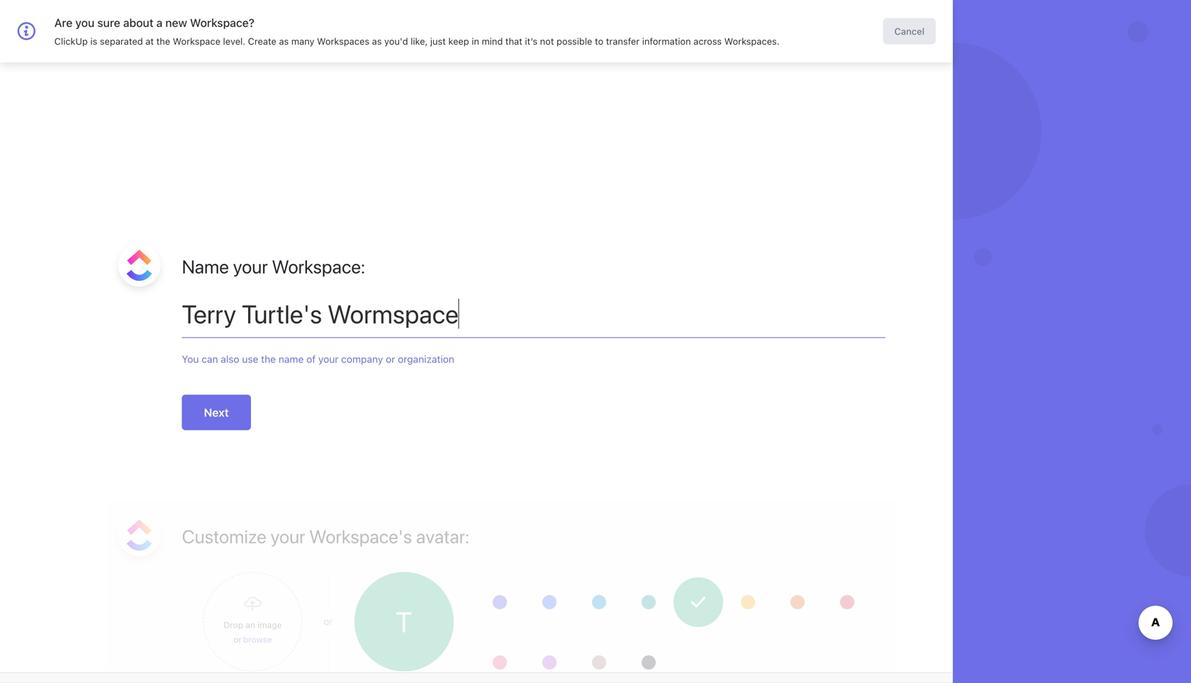 Task type: describe. For each thing, give the bounding box(es) containing it.
clickup logo image for na﻿me
[[127, 250, 152, 281]]

you'd
[[384, 36, 408, 46]]

your for workspace's
[[271, 526, 305, 547]]

na﻿me your workspace:
[[182, 256, 365, 277]]

workspace?
[[190, 16, 255, 29]]

level.
[[223, 36, 245, 46]]

can
[[202, 353, 218, 365]]

mind
[[482, 36, 503, 46]]

2 as from the left
[[372, 36, 382, 46]]

like,
[[411, 36, 428, 46]]

workspace
[[173, 36, 221, 46]]

workspace:
[[272, 256, 365, 277]]

of
[[307, 353, 316, 365]]

possible
[[557, 36, 593, 46]]

t
[[396, 605, 413, 638]]

1 as from the left
[[279, 36, 289, 46]]

customize your workspace's avatar:
[[182, 526, 470, 547]]

0 vertical spatial or
[[386, 353, 395, 365]]

that
[[506, 36, 523, 46]]

separated
[[100, 36, 143, 46]]

name
[[279, 353, 304, 365]]

clickup logo image for customize
[[127, 520, 152, 551]]

it's
[[525, 36, 538, 46]]

2 horizontal spatial your
[[318, 353, 339, 365]]

workspaces
[[317, 36, 370, 46]]

next
[[204, 406, 229, 419]]

an
[[246, 620, 255, 630]]

transfer
[[606, 36, 640, 46]]

clickup
[[54, 36, 88, 46]]

a
[[156, 16, 163, 29]]

customize
[[182, 526, 267, 547]]

drop an image or browse
[[224, 620, 282, 644]]

workspaces.
[[725, 36, 780, 46]]

workspace's
[[309, 526, 412, 547]]

new
[[165, 16, 187, 29]]

browse
[[243, 634, 272, 644]]

you can also use the name of your company or organization
[[182, 353, 455, 365]]

to
[[595, 36, 604, 46]]

just
[[430, 36, 446, 46]]

many
[[291, 36, 315, 46]]

image
[[258, 620, 282, 630]]



Task type: locate. For each thing, give the bounding box(es) containing it.
as
[[279, 36, 289, 46], [372, 36, 382, 46]]

2 vertical spatial or
[[234, 634, 242, 644]]

0 vertical spatial your
[[233, 256, 268, 277]]

0 horizontal spatial or
[[234, 634, 242, 644]]

2 vertical spatial your
[[271, 526, 305, 547]]

0 horizontal spatial the
[[156, 36, 170, 46]]

or right the company
[[386, 353, 395, 365]]

1 horizontal spatial the
[[261, 353, 276, 365]]

is
[[90, 36, 97, 46]]

or inside drop an image or browse
[[234, 634, 242, 644]]

also
[[221, 353, 239, 365]]

0 horizontal spatial your
[[233, 256, 268, 277]]

the right use
[[261, 353, 276, 365]]

as left many
[[279, 36, 289, 46]]

1 horizontal spatial as
[[372, 36, 382, 46]]

1 horizontal spatial or
[[324, 616, 333, 627]]

1 vertical spatial or
[[324, 616, 333, 627]]

1 clickup logo image from the top
[[127, 250, 152, 281]]

or down drop
[[234, 634, 242, 644]]

or right image
[[324, 616, 333, 627]]

not
[[540, 36, 554, 46]]

in
[[472, 36, 479, 46]]

na﻿me
[[182, 256, 229, 277]]

create
[[248, 36, 277, 46]]

drop
[[224, 620, 243, 630]]

use
[[242, 353, 259, 365]]

your right 'of'
[[318, 353, 339, 365]]

your for workspace:
[[233, 256, 268, 277]]

keep
[[449, 36, 469, 46]]

your
[[233, 256, 268, 277], [318, 353, 339, 365], [271, 526, 305, 547]]

the right at at the top of page
[[156, 36, 170, 46]]

your right the na﻿me
[[233, 256, 268, 277]]

2 clickup logo image from the top
[[127, 520, 152, 551]]

0 vertical spatial the
[[156, 36, 170, 46]]

1 horizontal spatial your
[[271, 526, 305, 547]]

cancel
[[904, 13, 938, 26], [895, 26, 925, 37]]

1 vertical spatial your
[[318, 353, 339, 365]]

about
[[123, 16, 154, 29]]

company
[[341, 353, 383, 365]]

1 vertical spatial the
[[261, 353, 276, 365]]

you
[[182, 353, 199, 365]]

None text field
[[182, 281, 886, 337]]

at
[[146, 36, 154, 46]]

are you sure about a new workspace? clickup is separated at the workspace level. create as many workspaces as you'd like, just keep in mind that it's not possible to transfer information across workspaces.
[[54, 16, 780, 46]]

you
[[75, 16, 95, 29]]

sure
[[97, 16, 120, 29]]

the
[[156, 36, 170, 46], [261, 353, 276, 365]]

or
[[386, 353, 395, 365], [324, 616, 333, 627], [234, 634, 242, 644]]

organization
[[398, 353, 455, 365]]

information
[[642, 36, 691, 46]]

across
[[694, 36, 722, 46]]

are
[[54, 16, 73, 29]]

1 vertical spatial clickup logo image
[[127, 520, 152, 551]]

clickup logo image
[[127, 250, 152, 281], [127, 520, 152, 551]]

the inside are you sure about a new workspace? clickup is separated at the workspace level. create as many workspaces as you'd like, just keep in mind that it's not possible to transfer information across workspaces.
[[156, 36, 170, 46]]

0 horizontal spatial as
[[279, 36, 289, 46]]

2 horizontal spatial or
[[386, 353, 395, 365]]

as left you'd
[[372, 36, 382, 46]]

avatar:
[[416, 526, 470, 547]]

your right the customize
[[271, 526, 305, 547]]

next button
[[182, 395, 251, 430]]

0 vertical spatial clickup logo image
[[127, 250, 152, 281]]



Task type: vqa. For each thing, say whether or not it's contained in the screenshot.
'Projects'
no



